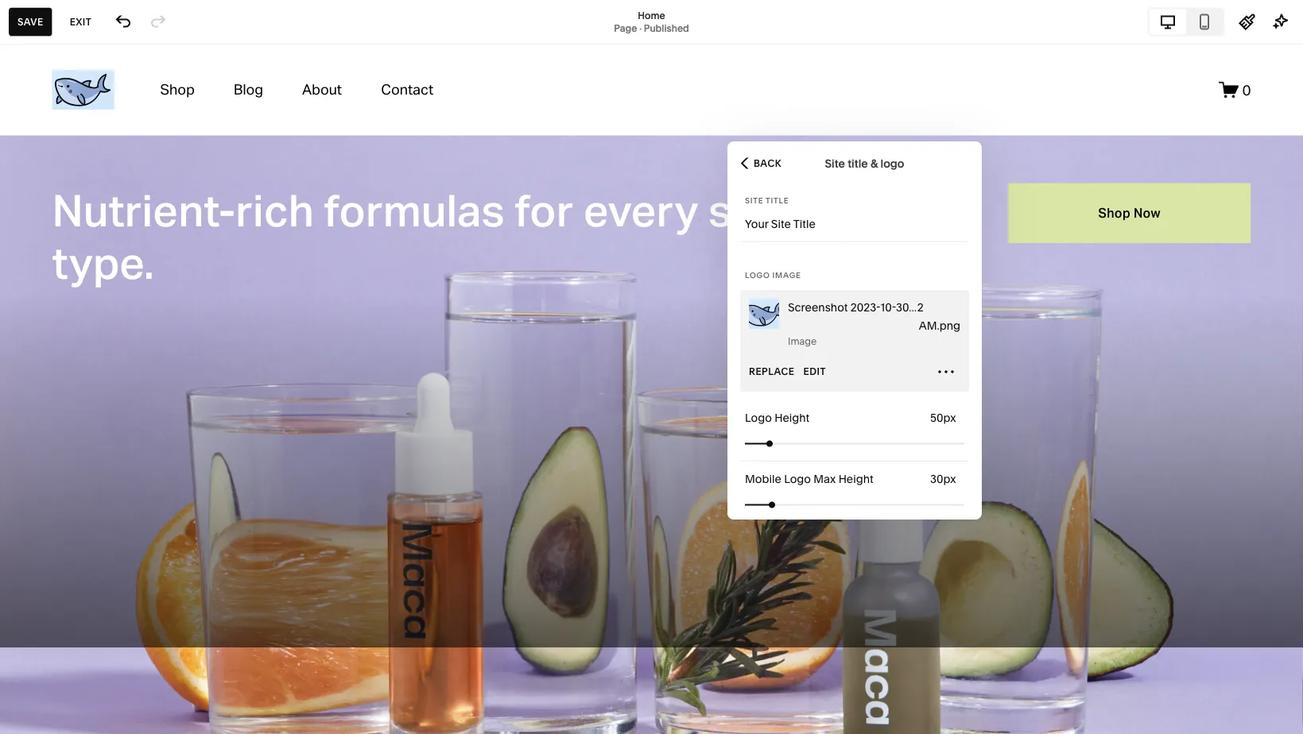 Task type: describe. For each thing, give the bounding box(es) containing it.
published
[[644, 22, 689, 34]]

settings
[[26, 514, 76, 530]]

screenshot 2023-10-30 at 11.12.52 am.png
[[788, 301, 1006, 315]]

logo
[[881, 157, 905, 170]]

marketing link
[[26, 154, 177, 173]]

·
[[640, 22, 642, 34]]

logo image
[[745, 270, 802, 280]]

ruby anderson rubyanndersson@gmail.com
[[63, 594, 192, 619]]

logo height
[[745, 412, 810, 425]]

acuity
[[26, 240, 65, 255]]

replace button
[[749, 358, 795, 387]]

logo for logo image
[[745, 270, 770, 280]]

asset
[[26, 486, 61, 502]]

home
[[638, 10, 666, 21]]

back button
[[737, 146, 787, 181]]

screenshot
[[788, 301, 848, 315]]

contacts
[[26, 183, 81, 199]]

0 vertical spatial image
[[773, 270, 802, 280]]

asset library link
[[26, 485, 177, 504]]

save button
[[9, 8, 52, 36]]

2
[[918, 301, 924, 315]]

asset library
[[26, 486, 106, 502]]

back
[[754, 157, 782, 169]]

edit
[[804, 366, 826, 378]]

library
[[64, 486, 106, 502]]

acuity scheduling
[[26, 240, 136, 255]]

Mobile Logo Max Height text field
[[931, 471, 960, 488]]

Logo Height text field
[[931, 410, 960, 427]]

10-
[[881, 301, 896, 315]]

title
[[766, 196, 789, 205]]

2 vertical spatial logo
[[784, 473, 811, 486]]

scheduling
[[68, 240, 136, 255]]

1 horizontal spatial am.png
[[964, 301, 1006, 315]]

selling
[[26, 127, 67, 142]]

logo for logo height
[[745, 412, 772, 425]]

site title & logo
[[825, 157, 905, 170]]

2 am.png
[[918, 301, 961, 333]]

site for site title & logo
[[825, 157, 845, 170]]



Task type: vqa. For each thing, say whether or not it's contained in the screenshot.
set up your store
no



Task type: locate. For each thing, give the bounding box(es) containing it.
0 horizontal spatial site
[[745, 196, 764, 205]]

0 vertical spatial logo
[[745, 270, 770, 280]]

0 vertical spatial height
[[775, 412, 810, 425]]

acuity scheduling link
[[26, 239, 177, 258]]

&
[[871, 157, 878, 170]]

1 horizontal spatial height
[[839, 473, 874, 486]]

2023-
[[851, 301, 881, 315]]

1 vertical spatial height
[[839, 473, 874, 486]]

marketing
[[26, 155, 88, 171]]

site
[[825, 157, 845, 170], [745, 196, 764, 205]]

0 vertical spatial am.png
[[964, 301, 1006, 315]]

anderson
[[88, 594, 133, 606]]

title
[[848, 157, 868, 170]]

11.12.52
[[925, 301, 962, 315]]

tab list
[[1150, 9, 1223, 35]]

analytics
[[26, 212, 82, 227]]

website
[[26, 99, 76, 114]]

None text field
[[745, 207, 965, 242]]

rubyanndersson@gmail.com
[[63, 607, 192, 619]]

ruby
[[63, 594, 86, 606]]

save
[[17, 16, 44, 27]]

1 horizontal spatial site
[[825, 157, 845, 170]]

replace
[[749, 366, 795, 378]]

image up "screenshot"
[[773, 270, 802, 280]]

edit button
[[804, 358, 826, 387]]

0 horizontal spatial am.png
[[919, 319, 961, 333]]

1 vertical spatial logo
[[745, 412, 772, 425]]

site title
[[745, 196, 789, 205]]

exit button
[[61, 8, 100, 36]]

contacts link
[[26, 183, 177, 201]]

mobile
[[745, 473, 782, 486]]

help link
[[26, 542, 55, 559]]

height
[[775, 412, 810, 425], [839, 473, 874, 486]]

Logo Height range field
[[745, 427, 965, 462]]

am.png down 11.12.52
[[919, 319, 961, 333]]

0 horizontal spatial height
[[775, 412, 810, 425]]

logo left max
[[784, 473, 811, 486]]

selling link
[[26, 126, 177, 145]]

logo down site title
[[745, 270, 770, 280]]

ra
[[32, 601, 46, 612]]

page
[[614, 22, 637, 34]]

at
[[912, 301, 922, 315]]

logo down replace button
[[745, 412, 772, 425]]

site for site title
[[745, 196, 764, 205]]

settings link
[[26, 513, 177, 532]]

website link
[[26, 98, 177, 117]]

analytics link
[[26, 211, 177, 229]]

am.png inside 2 am.png
[[919, 319, 961, 333]]

exit
[[70, 16, 92, 27]]

height down replace button
[[775, 412, 810, 425]]

Mobile Logo Max Height range field
[[745, 488, 965, 523]]

logo
[[745, 270, 770, 280], [745, 412, 772, 425], [784, 473, 811, 486]]

image up edit
[[788, 336, 817, 348]]

30
[[896, 301, 910, 315]]

max
[[814, 473, 836, 486]]

mobile logo max height
[[745, 473, 874, 486]]

home page · published
[[614, 10, 689, 34]]

height up mobile logo max height range field
[[839, 473, 874, 486]]

am.png
[[964, 301, 1006, 315], [919, 319, 961, 333]]

1 vertical spatial site
[[745, 196, 764, 205]]

0 vertical spatial site
[[825, 157, 845, 170]]

help
[[26, 542, 55, 558]]

image
[[773, 270, 802, 280], [788, 336, 817, 348]]

1 vertical spatial am.png
[[919, 319, 961, 333]]

1 vertical spatial image
[[788, 336, 817, 348]]

am.png right 11.12.52
[[964, 301, 1006, 315]]



